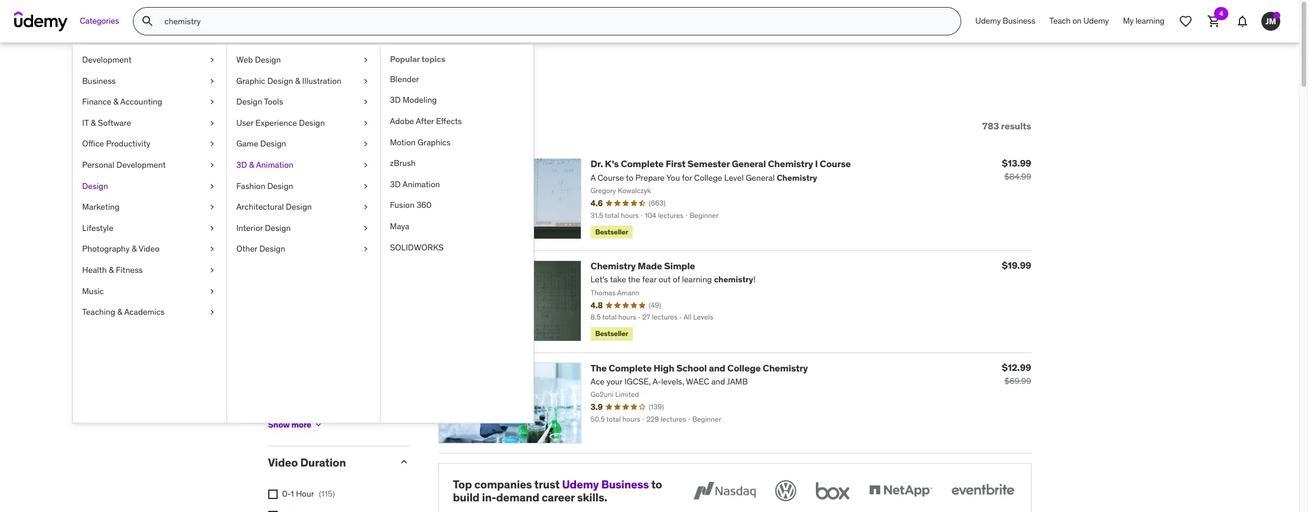 Task type: describe. For each thing, give the bounding box(es) containing it.
top
[[453, 477, 472, 491]]

filter button
[[268, 108, 320, 144]]

jm
[[1266, 16, 1276, 26]]

xsmall image inside other design link
[[361, 244, 370, 255]]

interior design link
[[227, 218, 380, 239]]

783 results status
[[982, 120, 1031, 132]]

xsmall image for fashion design
[[361, 181, 370, 192]]

783 results for "chemistry"
[[268, 70, 508, 94]]

college
[[727, 362, 761, 374]]

small image inside filter "button"
[[276, 120, 287, 132]]

xsmall image for office productivity
[[207, 138, 217, 150]]

course
[[820, 158, 851, 170]]

"chemistry"
[[400, 70, 508, 94]]

on
[[1073, 15, 1082, 26]]

4 link
[[1200, 7, 1228, 35]]

motion
[[390, 137, 416, 147]]

chemistry made simple link
[[591, 260, 695, 272]]

to
[[651, 477, 662, 491]]

my learning
[[1123, 15, 1165, 26]]

health & fitness
[[82, 265, 143, 275]]

xsmall image inside design link
[[207, 181, 217, 192]]

xsmall image for finance & accounting
[[207, 96, 217, 108]]

xsmall image inside "development" link
[[207, 54, 217, 66]]

1 vertical spatial udemy business link
[[562, 477, 649, 491]]

0 horizontal spatial business
[[82, 75, 116, 86]]

chemistry for the complete high school and college chemistry
[[763, 362, 808, 374]]

xsmall image inside health & fitness "link"
[[207, 265, 217, 276]]

more
[[291, 419, 311, 430]]

fitness
[[116, 265, 143, 275]]

fashion
[[236, 181, 265, 191]]

udemy image
[[14, 11, 68, 31]]

design for other
[[259, 244, 285, 254]]

show more button
[[268, 413, 323, 437]]

& for 3d & animation
[[249, 160, 254, 170]]

development inside personal development link
[[116, 160, 166, 170]]

web design link
[[227, 50, 380, 71]]

after
[[416, 116, 434, 126]]

$13.99 $84.99
[[1002, 157, 1031, 182]]

finance
[[82, 96, 111, 107]]

shopping cart with 4 items image
[[1207, 14, 1221, 28]]

music
[[82, 286, 104, 296]]

in-
[[482, 491, 496, 505]]

software
[[98, 117, 131, 128]]

other design
[[236, 244, 285, 254]]

interior design
[[236, 223, 291, 233]]

lifestyle link
[[73, 218, 226, 239]]

other
[[236, 244, 257, 254]]

music link
[[73, 281, 226, 302]]

xsmall image for business
[[207, 75, 217, 87]]

accounting
[[120, 96, 162, 107]]

learning
[[1136, 15, 1165, 26]]

xsmall image inside 3d & animation link
[[361, 160, 370, 171]]

3d & animation
[[236, 160, 293, 170]]

adobe
[[390, 116, 414, 126]]

game design
[[236, 138, 286, 149]]

& for teaching & academics
[[117, 307, 122, 317]]

1 vertical spatial complete
[[609, 362, 652, 374]]

blender
[[390, 74, 419, 84]]

my learning link
[[1116, 7, 1172, 35]]

design tools link
[[227, 92, 380, 113]]

0-1 hour (115)
[[282, 489, 335, 499]]

xsmall image for interior design
[[361, 223, 370, 234]]

$19.99
[[1002, 259, 1031, 271]]

xsmall image for photography & video
[[207, 244, 217, 255]]

783 for 783 results
[[982, 120, 999, 132]]

it
[[82, 117, 89, 128]]

nasdaq image
[[690, 478, 758, 504]]

chemistry for dr. k's complete first semester general chemistry i course
[[768, 158, 813, 170]]

design for fashion
[[267, 181, 293, 191]]

hour
[[296, 489, 314, 499]]

& for it & software
[[91, 117, 96, 128]]

tools
[[264, 96, 283, 107]]

$84.99
[[1004, 172, 1031, 182]]

graphic design & illustration
[[236, 75, 341, 86]]

xsmall image inside the graphic design & illustration 'link'
[[361, 75, 370, 87]]

office productivity link
[[73, 134, 226, 155]]

photography
[[82, 244, 130, 254]]

2 horizontal spatial udemy
[[1083, 15, 1109, 26]]

1 vertical spatial animation
[[402, 179, 440, 190]]

fashion design link
[[227, 176, 380, 197]]

video duration
[[268, 456, 346, 470]]

for
[[371, 70, 396, 94]]

3d & animation link
[[227, 155, 380, 176]]

you have alerts image
[[1273, 12, 1280, 19]]

chemistry made simple
[[591, 260, 695, 272]]

graphic design & illustration link
[[227, 71, 380, 92]]

i
[[815, 158, 818, 170]]

high
[[654, 362, 674, 374]]

solidworks link
[[381, 237, 534, 258]]

motion graphics
[[390, 137, 451, 147]]

office productivity
[[82, 138, 150, 149]]

k's
[[605, 158, 619, 170]]

small image
[[398, 456, 410, 468]]

design down personal
[[82, 181, 108, 191]]

web design
[[236, 54, 281, 65]]

results for 783 results
[[1001, 120, 1031, 132]]

teaching & academics link
[[73, 302, 226, 323]]

1 horizontal spatial udemy
[[975, 15, 1001, 26]]

xsmall image for music
[[207, 286, 217, 297]]

video duration button
[[268, 456, 388, 470]]

health
[[82, 265, 107, 275]]

0 vertical spatial complete
[[621, 158, 664, 170]]

Search for anything text field
[[162, 11, 946, 31]]

health & fitness link
[[73, 260, 226, 281]]

xsmall image inside "marketing" link
[[207, 202, 217, 213]]

popular
[[390, 54, 420, 64]]

adobe after effects link
[[381, 111, 534, 132]]

user
[[236, 117, 253, 128]]

783 for 783 results for "chemistry"
[[268, 70, 302, 94]]

to build in-demand career skills.
[[453, 477, 662, 505]]

netapp image
[[867, 478, 934, 504]]

illustration
[[302, 75, 341, 86]]

architectural
[[236, 202, 284, 212]]

dr.
[[591, 158, 603, 170]]

academics
[[124, 307, 165, 317]]

xsmall image inside game design link
[[361, 138, 370, 150]]

volkswagen image
[[773, 478, 799, 504]]



Task type: locate. For each thing, give the bounding box(es) containing it.
0 horizontal spatial animation
[[256, 160, 293, 170]]

trust
[[534, 477, 560, 491]]

chemistry left 'i'
[[768, 158, 813, 170]]

1 vertical spatial development
[[116, 160, 166, 170]]

0 vertical spatial 3d
[[390, 95, 401, 105]]

fusion 360
[[390, 200, 432, 211]]

companies
[[474, 477, 532, 491]]

0 vertical spatial small image
[[276, 120, 287, 132]]

my
[[1123, 15, 1134, 26]]

0 vertical spatial chemistry
[[768, 158, 813, 170]]

small image down zbrush at the left of page
[[398, 169, 410, 180]]

xsmall image inside the show more button
[[314, 420, 323, 430]]

build
[[453, 491, 480, 505]]

duration
[[300, 456, 346, 470]]

design down graphic
[[236, 96, 262, 107]]

xsmall image
[[207, 54, 217, 66], [361, 54, 370, 66], [361, 75, 370, 87], [361, 138, 370, 150], [361, 160, 370, 171], [207, 181, 217, 192], [207, 202, 217, 213], [361, 244, 370, 255], [207, 265, 217, 276], [207, 307, 217, 318], [268, 333, 277, 343], [268, 354, 277, 364], [268, 376, 277, 385], [268, 397, 277, 406], [268, 490, 277, 499]]

small image
[[276, 120, 287, 132], [398, 169, 410, 180]]

photography & video
[[82, 244, 160, 254]]

0 vertical spatial development
[[82, 54, 132, 65]]

dr. k's complete first semester general chemistry i course
[[591, 158, 851, 170]]

xsmall image inside user experience design link
[[361, 117, 370, 129]]

animation up the 360
[[402, 179, 440, 190]]

$12.99
[[1002, 361, 1031, 373]]

design down fashion design link
[[286, 202, 312, 212]]

3d up fusion
[[390, 179, 401, 190]]

xsmall image for it & software
[[207, 117, 217, 129]]

finance & accounting link
[[73, 92, 226, 113]]

design inside 'link'
[[267, 75, 293, 86]]

design for architectural
[[286, 202, 312, 212]]

3d for 3d animation
[[390, 179, 401, 190]]

complete right k's at the top of the page
[[621, 158, 664, 170]]

business
[[1003, 15, 1035, 26], [82, 75, 116, 86], [601, 477, 649, 491]]

2 vertical spatial chemistry
[[763, 362, 808, 374]]

development inside "development" link
[[82, 54, 132, 65]]

eventbrite image
[[949, 478, 1017, 504]]

0 horizontal spatial udemy business link
[[562, 477, 649, 491]]

motion graphics link
[[381, 132, 534, 153]]

chemistry left made
[[591, 260, 636, 272]]

design for web
[[255, 54, 281, 65]]

xsmall image inside web design link
[[361, 54, 370, 66]]

1 vertical spatial small image
[[398, 169, 410, 180]]

3d
[[390, 95, 401, 105], [236, 160, 247, 170], [390, 179, 401, 190]]

2 vertical spatial business
[[601, 477, 649, 491]]

xsmall image inside office productivity link
[[207, 138, 217, 150]]

video up 0-
[[268, 456, 298, 470]]

finance & accounting
[[82, 96, 162, 107]]

web
[[236, 54, 253, 65]]

0 horizontal spatial udemy
[[562, 477, 599, 491]]

other design link
[[227, 239, 380, 260]]

0 horizontal spatial results
[[306, 70, 367, 94]]

0 horizontal spatial 783
[[268, 70, 302, 94]]

architectural design link
[[227, 197, 380, 218]]

& right it on the left top of the page
[[91, 117, 96, 128]]

skills.
[[577, 491, 607, 505]]

& right finance
[[113, 96, 118, 107]]

chemistry right college
[[763, 362, 808, 374]]

(464)
[[361, 222, 380, 233]]

filter
[[290, 120, 313, 132]]

design right web
[[255, 54, 281, 65]]

0 vertical spatial video
[[139, 244, 160, 254]]

xsmall image inside music link
[[207, 286, 217, 297]]

xsmall image inside lifestyle link
[[207, 223, 217, 234]]

show more
[[268, 419, 311, 430]]

development down categories dropdown button
[[82, 54, 132, 65]]

design for graphic
[[267, 75, 293, 86]]

teach on udemy
[[1050, 15, 1109, 26]]

design down architectural design
[[265, 223, 291, 233]]

$69.99
[[1004, 376, 1031, 386]]

design up architectural design
[[267, 181, 293, 191]]

maya
[[390, 221, 409, 232]]

fusion 360 link
[[381, 195, 534, 216]]

adobe after effects
[[390, 116, 462, 126]]

dr. k's complete first semester general chemistry i course link
[[591, 158, 851, 170]]

wishlist image
[[1179, 14, 1193, 28]]

top companies trust udemy business
[[453, 477, 649, 491]]

1 vertical spatial 783
[[982, 120, 999, 132]]

interior
[[236, 223, 263, 233]]

&
[[295, 75, 300, 86], [113, 96, 118, 107], [91, 117, 96, 128], [249, 160, 254, 170], [132, 244, 137, 254], [109, 265, 114, 275], [117, 307, 122, 317]]

783 inside status
[[982, 120, 999, 132]]

xsmall image for lifestyle
[[207, 223, 217, 234]]

xsmall image inside teaching & academics link
[[207, 307, 217, 318]]

xsmall image inside the photography & video link
[[207, 244, 217, 255]]

(115)
[[319, 489, 335, 499]]

topics
[[421, 54, 445, 64]]

design for game
[[260, 138, 286, 149]]

business left teach on the right of page
[[1003, 15, 1035, 26]]

1 horizontal spatial small image
[[398, 169, 410, 180]]

teach
[[1050, 15, 1071, 26]]

& inside 'link'
[[295, 75, 300, 86]]

design for interior
[[265, 223, 291, 233]]

3d animation
[[390, 179, 440, 190]]

marketing link
[[73, 197, 226, 218]]

1 vertical spatial chemistry
[[591, 260, 636, 272]]

1
[[291, 489, 294, 499]]

0 vertical spatial udemy business link
[[968, 7, 1042, 35]]

1 horizontal spatial video
[[268, 456, 298, 470]]

the complete high school and college chemistry
[[591, 362, 808, 374]]

1 horizontal spatial business
[[601, 477, 649, 491]]

$12.99 $69.99
[[1002, 361, 1031, 386]]

$13.99
[[1002, 157, 1031, 169]]

xsmall image inside "design tools" link
[[361, 96, 370, 108]]

3d modeling
[[390, 95, 437, 105]]

simple
[[664, 260, 695, 272]]

photography & video link
[[73, 239, 226, 260]]

0 vertical spatial business
[[1003, 15, 1035, 26]]

(272)
[[361, 201, 380, 212]]

1 vertical spatial results
[[1001, 120, 1031, 132]]

1 horizontal spatial results
[[1001, 120, 1031, 132]]

udemy business link left teach on the right of page
[[968, 7, 1042, 35]]

xsmall image inside personal development link
[[207, 160, 217, 171]]

small image left filter
[[276, 120, 287, 132]]

xsmall image inside finance & accounting link
[[207, 96, 217, 108]]

animation up fashion design
[[256, 160, 293, 170]]

& right teaching
[[117, 307, 122, 317]]

1 horizontal spatial udemy business link
[[968, 7, 1042, 35]]

results left for
[[306, 70, 367, 94]]

& for photography & video
[[132, 244, 137, 254]]

development link
[[73, 50, 226, 71]]

teaching & academics
[[82, 307, 165, 317]]

animation
[[256, 160, 293, 170], [402, 179, 440, 190]]

game design link
[[227, 134, 380, 155]]

xsmall image
[[207, 75, 217, 87], [207, 96, 217, 108], [361, 96, 370, 108], [207, 117, 217, 129], [361, 117, 370, 129], [207, 138, 217, 150], [207, 160, 217, 171], [361, 181, 370, 192], [361, 202, 370, 213], [207, 223, 217, 234], [361, 223, 370, 234], [207, 244, 217, 255], [207, 286, 217, 297], [314, 420, 323, 430], [268, 511, 277, 512]]

personal development link
[[73, 155, 226, 176]]

xsmall image for architectural design
[[361, 202, 370, 213]]

graphics
[[418, 137, 451, 147]]

notifications image
[[1236, 14, 1250, 28]]

xsmall image for design tools
[[361, 96, 370, 108]]

general
[[732, 158, 766, 170]]

design down "experience"
[[260, 138, 286, 149]]

business link
[[73, 71, 226, 92]]

development down office productivity link on the top left
[[116, 160, 166, 170]]

1 vertical spatial business
[[82, 75, 116, 86]]

3d & animation element
[[380, 45, 534, 423]]

3d for 3d modeling
[[390, 95, 401, 105]]

3d down "783 results for "chemistry""
[[390, 95, 401, 105]]

design tools
[[236, 96, 283, 107]]

360
[[417, 200, 432, 211]]

português
[[282, 416, 320, 427]]

experience
[[255, 117, 297, 128]]

results inside status
[[1001, 120, 1031, 132]]

xsmall image for user experience design
[[361, 117, 370, 129]]

udemy business link
[[968, 7, 1042, 35], [562, 477, 649, 491]]

lifestyle
[[82, 223, 113, 233]]

1 horizontal spatial 783
[[982, 120, 999, 132]]

personal
[[82, 160, 114, 170]]

udemy business link left to
[[562, 477, 649, 491]]

4
[[1219, 9, 1223, 18]]

& up fashion
[[249, 160, 254, 170]]

xsmall image inside interior design link
[[361, 223, 370, 234]]

xsmall image inside fashion design link
[[361, 181, 370, 192]]

design down interior design
[[259, 244, 285, 254]]

& for health & fitness
[[109, 265, 114, 275]]

0 vertical spatial results
[[306, 70, 367, 94]]

3d modeling link
[[381, 90, 534, 111]]

0 vertical spatial animation
[[256, 160, 293, 170]]

& right the health
[[109, 265, 114, 275]]

results up $13.99 at the top right
[[1001, 120, 1031, 132]]

1 vertical spatial video
[[268, 456, 298, 470]]

submit search image
[[141, 14, 155, 28]]

teach on udemy link
[[1042, 7, 1116, 35]]

game
[[236, 138, 258, 149]]

udemy
[[975, 15, 1001, 26], [1083, 15, 1109, 26], [562, 477, 599, 491]]

& up fitness
[[132, 244, 137, 254]]

categories button
[[73, 7, 126, 35]]

& for finance & accounting
[[113, 96, 118, 107]]

office
[[82, 138, 104, 149]]

3d for 3d & animation
[[236, 160, 247, 170]]

1 horizontal spatial animation
[[402, 179, 440, 190]]

0 vertical spatial 783
[[268, 70, 302, 94]]

business up finance
[[82, 75, 116, 86]]

2 horizontal spatial business
[[1003, 15, 1035, 26]]

0 horizontal spatial small image
[[276, 120, 287, 132]]

business left to
[[601, 477, 649, 491]]

results for 783 results for "chemistry"
[[306, 70, 367, 94]]

first
[[666, 158, 686, 170]]

xsmall image inside it & software link
[[207, 117, 217, 129]]

& inside "link"
[[109, 265, 114, 275]]

teaching
[[82, 307, 115, 317]]

udemy business
[[975, 15, 1035, 26]]

design up tools
[[267, 75, 293, 86]]

marketing
[[82, 202, 120, 212]]

complete right the "the"
[[609, 362, 652, 374]]

video down lifestyle link
[[139, 244, 160, 254]]

box image
[[813, 478, 852, 504]]

xsmall image for show more
[[314, 420, 323, 430]]

ratings button
[[268, 168, 388, 182]]

0 horizontal spatial video
[[139, 244, 160, 254]]

783 results
[[982, 120, 1031, 132]]

fusion
[[390, 200, 415, 211]]

xsmall image for personal development
[[207, 160, 217, 171]]

architectural design
[[236, 202, 312, 212]]

1 vertical spatial 3d
[[236, 160, 247, 170]]

xsmall image inside architectural design link
[[361, 202, 370, 213]]

solidworks
[[390, 242, 444, 253]]

design down "design tools" link
[[299, 117, 325, 128]]

& down web design link
[[295, 75, 300, 86]]

2 vertical spatial 3d
[[390, 179, 401, 190]]

xsmall image inside business link
[[207, 75, 217, 87]]

3d down game on the left top
[[236, 160, 247, 170]]

development
[[82, 54, 132, 65], [116, 160, 166, 170]]



Task type: vqa. For each thing, say whether or not it's contained in the screenshot.
Game Design
yes



